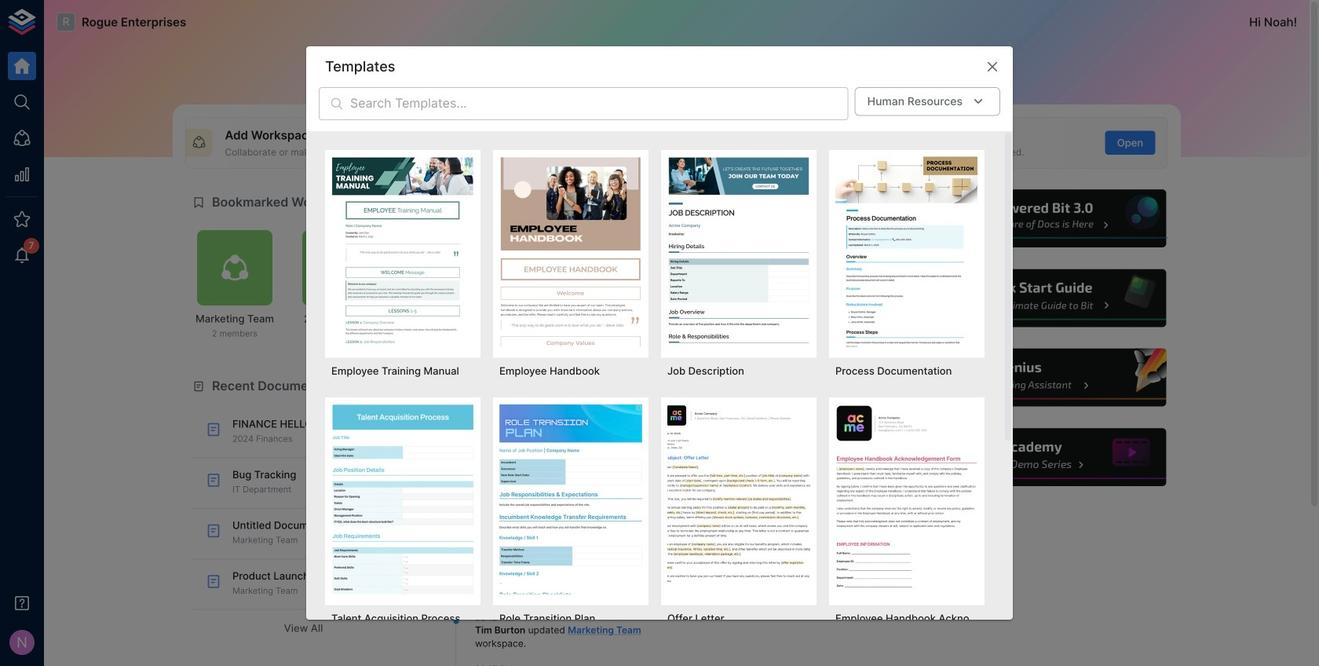 Task type: locate. For each thing, give the bounding box(es) containing it.
employee handbook image
[[500, 156, 643, 347]]

4 help image from the top
[[933, 426, 1169, 489]]

employee training manual image
[[332, 156, 475, 347]]

dialog
[[306, 46, 1013, 666]]

process documentation image
[[836, 156, 979, 347]]

help image
[[933, 187, 1169, 250], [933, 267, 1169, 329], [933, 347, 1169, 409], [933, 426, 1169, 489]]

role transition plan image
[[500, 404, 643, 594]]

Search Templates... text field
[[350, 87, 849, 120]]



Task type: vqa. For each thing, say whether or not it's contained in the screenshot.
Process Documentation "Image"
yes



Task type: describe. For each thing, give the bounding box(es) containing it.
job description image
[[668, 156, 811, 347]]

offer letter image
[[668, 404, 811, 594]]

2 help image from the top
[[933, 267, 1169, 329]]

talent acquisition process image
[[332, 404, 475, 594]]

employee handbook acknowledgement form image
[[836, 404, 979, 594]]

1 help image from the top
[[933, 187, 1169, 250]]

3 help image from the top
[[933, 347, 1169, 409]]



